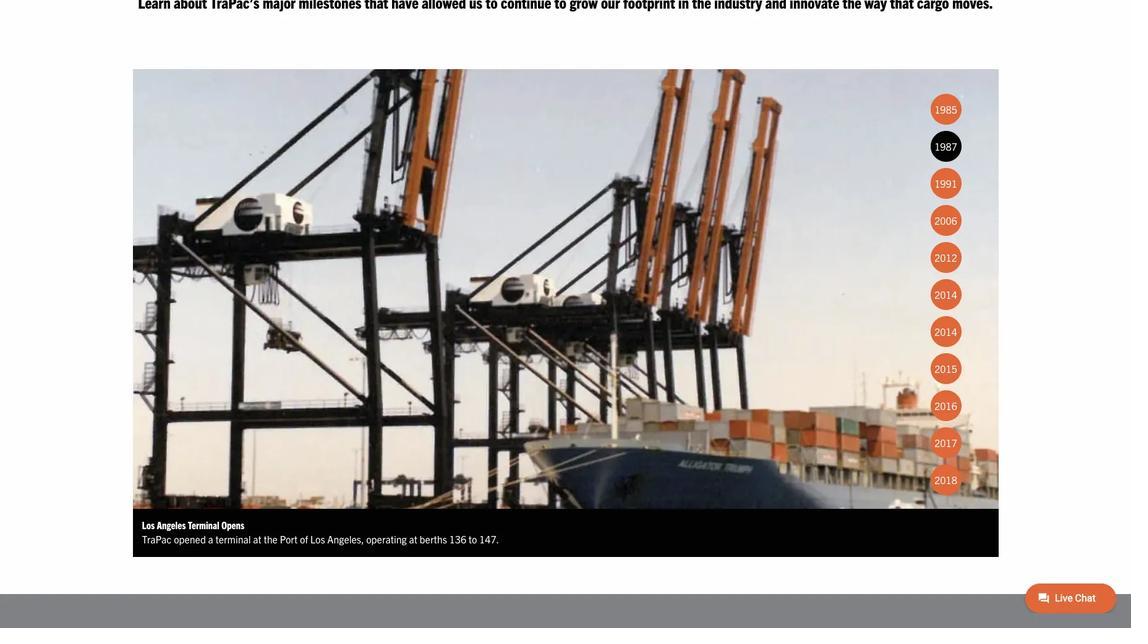 Task type: vqa. For each thing, say whether or not it's contained in the screenshot.
2006
yes



Task type: locate. For each thing, give the bounding box(es) containing it.
los
[[142, 519, 155, 532], [310, 534, 325, 546]]

2014 down '2012'
[[935, 289, 957, 301]]

at left berths
[[409, 534, 417, 546]]

terminal
[[216, 534, 251, 546]]

los right the of
[[310, 534, 325, 546]]

1 vertical spatial los
[[310, 534, 325, 546]]

2012
[[935, 252, 957, 264]]

1 horizontal spatial at
[[409, 534, 417, 546]]

2014
[[935, 289, 957, 301], [935, 326, 957, 338]]

footer
[[0, 595, 1131, 629]]

0 horizontal spatial los
[[142, 519, 155, 532]]

0 vertical spatial los
[[142, 519, 155, 532]]

0 horizontal spatial at
[[253, 534, 261, 546]]

opens
[[221, 519, 244, 532]]

2014 up 2015
[[935, 326, 957, 338]]

a
[[208, 534, 213, 546]]

main content
[[120, 0, 1131, 589]]

1 at from the left
[[253, 534, 261, 546]]

los up trapac
[[142, 519, 155, 532]]

0 vertical spatial 2014
[[935, 289, 957, 301]]

angeles,
[[327, 534, 364, 546]]

at left the
[[253, 534, 261, 546]]

1991
[[935, 177, 957, 190]]

at
[[253, 534, 261, 546], [409, 534, 417, 546]]

of
[[300, 534, 308, 546]]

1 vertical spatial 2014
[[935, 326, 957, 338]]



Task type: describe. For each thing, give the bounding box(es) containing it.
1987
[[935, 140, 957, 153]]

1985
[[935, 103, 957, 116]]

trapac
[[142, 534, 172, 546]]

angeles
[[157, 519, 186, 532]]

2006
[[935, 215, 957, 227]]

opened
[[174, 534, 206, 546]]

2016
[[935, 400, 957, 412]]

port
[[280, 534, 298, 546]]

operating
[[366, 534, 407, 546]]

los angeles terminal opens trapac opened a terminal at the port of los angeles, operating at berths 136 to 147.
[[142, 519, 499, 546]]

136
[[449, 534, 466, 546]]

2018
[[935, 474, 957, 487]]

main content containing 1985
[[120, 0, 1131, 589]]

the
[[264, 534, 278, 546]]

2 2014 from the top
[[935, 326, 957, 338]]

terminal
[[188, 519, 219, 532]]

147.
[[479, 534, 499, 546]]

1 2014 from the top
[[935, 289, 957, 301]]

berths
[[420, 534, 447, 546]]

2 at from the left
[[409, 534, 417, 546]]

1 horizontal spatial los
[[310, 534, 325, 546]]

to
[[469, 534, 477, 546]]

2017
[[935, 437, 957, 450]]

2015
[[935, 363, 957, 375]]



